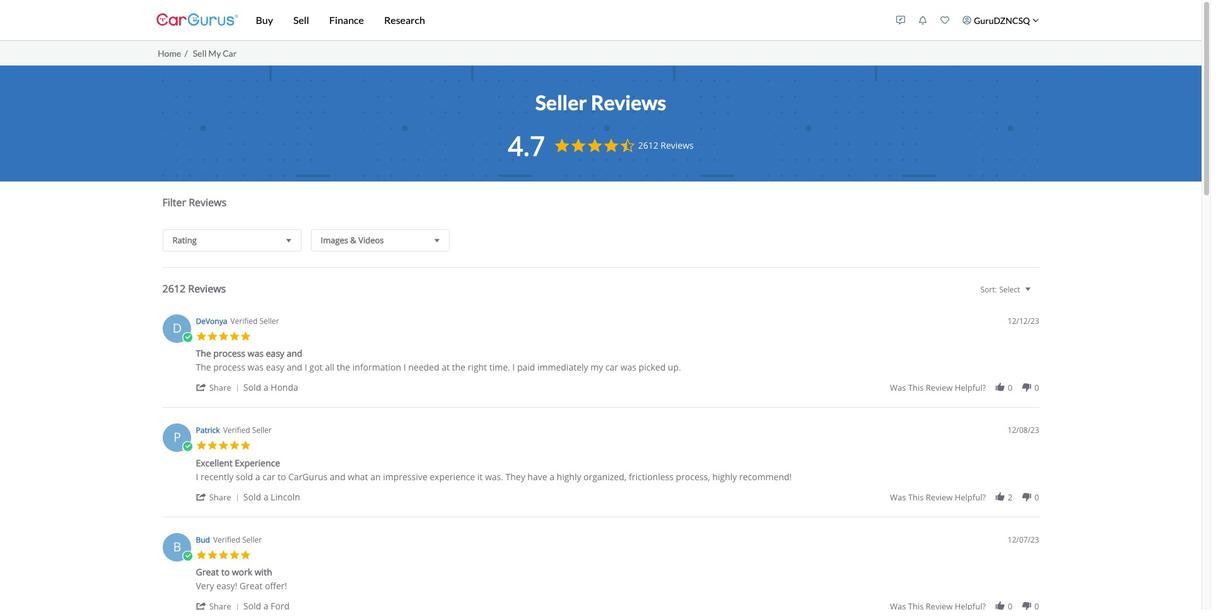 Task type: describe. For each thing, give the bounding box(es) containing it.
recommend!
[[740, 471, 792, 483]]

sort:
[[981, 284, 998, 295]]

0 vertical spatial and
[[287, 348, 303, 360]]

recently
[[201, 471, 234, 483]]

vote down review by patrick on  8 dec 2023 image
[[1022, 492, 1033, 503]]

sold a honda
[[244, 382, 298, 394]]

honda
[[271, 382, 298, 394]]

group for b
[[891, 602, 1040, 611]]

Rating Filter field
[[163, 229, 301, 252]]

seller for d
[[260, 316, 279, 327]]

excellent
[[196, 457, 233, 469]]

circle checkmark image for b
[[182, 551, 193, 562]]

information
[[353, 362, 401, 374]]

2 the from the top
[[196, 362, 211, 374]]

the process was easy and heading
[[196, 348, 303, 362]]

was left picked
[[621, 362, 637, 374]]

seperator image
[[234, 604, 241, 611]]

an
[[371, 471, 381, 483]]

0 vertical spatial 2612 reviews
[[639, 139, 694, 151]]

circle checkmark image for p
[[182, 442, 193, 453]]

buy button
[[246, 0, 283, 40]]

seller for b
[[242, 535, 262, 546]]

star image down bud
[[207, 550, 218, 561]]

images & videos
[[321, 234, 384, 246]]

they
[[506, 471, 526, 483]]

this for d
[[909, 382, 924, 394]]

down triangle image for images & videos
[[432, 234, 443, 247]]

seller for p
[[252, 425, 272, 436]]

bud verified seller
[[196, 535, 262, 546]]

a right have
[[550, 471, 555, 483]]

share for d
[[209, 382, 231, 394]]

gurudzncsq menu
[[891, 3, 1046, 38]]

1 highly from the left
[[557, 471, 582, 483]]

1 horizontal spatial 2612
[[639, 139, 659, 151]]

cargurus logo homepage link image
[[156, 2, 238, 38]]

down triangle image for rating
[[283, 234, 294, 247]]

excellent experience i recently sold a car to cargurus and what an impressive experience it was. they have a highly organized, frictionless process, highly recommend!
[[196, 457, 792, 483]]

was.
[[485, 471, 504, 483]]

a left lincoln
[[264, 491, 269, 503]]

share button for p
[[196, 491, 244, 503]]

filter
[[163, 195, 186, 209]]

needed
[[409, 362, 440, 374]]

0 for p
[[1035, 492, 1040, 503]]

impressive
[[383, 471, 428, 483]]

star image down patrick verified seller
[[229, 441, 240, 452]]

12/07/23
[[1008, 535, 1040, 546]]

group for d
[[891, 382, 1040, 394]]

devonya verified seller
[[196, 316, 279, 327]]

seller up 4.7 star rating element
[[536, 90, 587, 115]]

1 the from the top
[[196, 348, 211, 360]]

videos
[[359, 234, 384, 246]]

seller reviews
[[536, 90, 667, 115]]

tab panel inside 4.7 main content
[[156, 181, 1046, 611]]

review date 12/12/23 element
[[1008, 316, 1040, 327]]

group for p
[[891, 492, 1040, 503]]

b
[[173, 539, 181, 556]]

cargurus logo homepage link link
[[156, 2, 238, 38]]

experience
[[430, 471, 475, 483]]

sold for d
[[244, 382, 261, 394]]

was for d
[[891, 382, 907, 394]]

up.
[[668, 362, 681, 374]]

research
[[384, 14, 425, 26]]

share button for d
[[196, 382, 244, 394]]

sell inside "popup button"
[[293, 14, 309, 26]]

select
[[1000, 284, 1021, 295]]

right
[[468, 362, 487, 374]]

1 easy from the top
[[266, 348, 285, 360]]

chevron down image
[[1033, 17, 1040, 24]]

patrick
[[196, 425, 220, 436]]

open notifications image
[[919, 16, 928, 25]]

2 easy from the top
[[266, 362, 285, 374]]

reviews inside "heading"
[[189, 195, 227, 209]]

bud
[[196, 535, 210, 546]]

review for p
[[926, 492, 953, 503]]

finance button
[[319, 0, 374, 40]]

and for p
[[330, 471, 346, 483]]

my
[[208, 48, 221, 59]]

lincoln
[[271, 491, 300, 503]]

to inside great to work with very easy! great offer!
[[221, 567, 230, 579]]

was down devonya verified seller
[[248, 348, 264, 360]]

share image for d
[[196, 382, 207, 393]]

was for p
[[891, 492, 907, 503]]

rating
[[173, 234, 197, 246]]

home / sell my car
[[158, 48, 237, 59]]

immediately
[[538, 362, 589, 374]]

share for p
[[209, 492, 231, 503]]

12/12/23
[[1008, 316, 1040, 327]]



Task type: locate. For each thing, give the bounding box(es) containing it.
research button
[[374, 0, 435, 40]]

1 vertical spatial great
[[240, 581, 263, 593]]

2 share image from the top
[[196, 602, 207, 611]]

1 horizontal spatial the
[[452, 362, 466, 374]]

1 vertical spatial sold
[[244, 491, 261, 503]]

seperator image for d
[[234, 385, 241, 393]]

car inside the process was easy and the process was easy and i got all the information i needed at the right time. i paid immediately my car was picked up.
[[606, 362, 619, 374]]

star image
[[207, 331, 218, 342], [240, 331, 251, 342], [229, 441, 240, 452], [207, 550, 218, 561], [218, 550, 229, 561]]

1 was this review helpful? from the top
[[891, 382, 987, 394]]

got
[[310, 362, 323, 374]]

2 seperator image from the top
[[234, 495, 241, 502]]

0 vertical spatial the
[[196, 348, 211, 360]]

highly right have
[[557, 471, 582, 483]]

0 vertical spatial seperator image
[[234, 385, 241, 393]]

0 horizontal spatial highly
[[557, 471, 582, 483]]

and inside excellent experience i recently sold a car to cargurus and what an impressive experience it was. they have a highly organized, frictionless process, highly recommend!
[[330, 471, 346, 483]]

1 vertical spatial was this review helpful?
[[891, 492, 987, 503]]

sold left honda
[[244, 382, 261, 394]]

to inside excellent experience i recently sold a car to cargurus and what an impressive experience it was. they have a highly organized, frictionless process, highly recommend!
[[278, 471, 286, 483]]

and left got
[[287, 362, 303, 374]]

0 horizontal spatial the
[[337, 362, 350, 374]]

menu bar containing buy
[[238, 0, 891, 40]]

gurudzncsq
[[975, 15, 1031, 26]]

share right share icon
[[209, 492, 231, 503]]

0 vertical spatial 2612
[[639, 139, 659, 151]]

seperator image down sold
[[234, 495, 241, 502]]

share image up patrick
[[196, 382, 207, 393]]

1 vertical spatial group
[[891, 492, 1040, 503]]

with
[[255, 567, 272, 579]]

verified right "devonya"
[[231, 316, 258, 327]]

0 vertical spatial sold
[[244, 382, 261, 394]]

very
[[196, 581, 214, 593]]

was
[[248, 348, 264, 360], [248, 362, 264, 374], [621, 362, 637, 374]]

the right all
[[337, 362, 350, 374]]

this for p
[[909, 492, 924, 503]]

0 horizontal spatial 2612
[[163, 282, 186, 296]]

1 vertical spatial 2612
[[163, 282, 186, 296]]

verified right patrick
[[223, 425, 250, 436]]

great to work with very easy! great offer!
[[196, 567, 287, 593]]

devonya
[[196, 316, 227, 327]]

sell right buy
[[293, 14, 309, 26]]

sold
[[236, 471, 253, 483]]

1 group from the top
[[891, 382, 1040, 394]]

0 vertical spatial share image
[[196, 382, 207, 393]]

/
[[185, 48, 188, 59]]

1 vertical spatial this
[[909, 492, 924, 503]]

gurudzncsq menu item
[[957, 3, 1046, 38]]

share button down recently
[[196, 491, 244, 503]]

2 process from the top
[[214, 362, 245, 374]]

review for d
[[926, 382, 953, 394]]

1 this from the top
[[909, 382, 924, 394]]

1 was from the top
[[891, 382, 907, 394]]

to
[[278, 471, 286, 483], [221, 567, 230, 579]]

work
[[232, 567, 253, 579]]

star image down "devonya"
[[207, 331, 218, 342]]

the
[[337, 362, 350, 374], [452, 362, 466, 374]]

down triangle image inside images & videos filter field
[[432, 234, 443, 247]]

1 vertical spatial review
[[926, 492, 953, 503]]

images
[[321, 234, 348, 246]]

a right sold
[[255, 471, 260, 483]]

3 group from the top
[[891, 602, 1040, 611]]

sell button
[[283, 0, 319, 40]]

seperator image
[[234, 385, 241, 393], [234, 495, 241, 502]]

car right my
[[606, 362, 619, 374]]

finance
[[329, 14, 364, 26]]

sold
[[244, 382, 261, 394], [244, 491, 261, 503]]

0 right vote down review by patrick on  8 dec 2023 icon
[[1035, 492, 1040, 503]]

1 horizontal spatial car
[[606, 362, 619, 374]]

1 vertical spatial helpful?
[[955, 492, 987, 503]]

&
[[351, 234, 356, 246]]

verified for d
[[231, 316, 258, 327]]

2 group from the top
[[891, 492, 1040, 503]]

menu bar
[[238, 0, 891, 40]]

paid
[[518, 362, 535, 374]]

frictionless
[[629, 471, 674, 483]]

1 horizontal spatial to
[[278, 471, 286, 483]]

vote down review by devonya on 12 dec 2023 image
[[1022, 382, 1033, 393]]

1 horizontal spatial down triangle image
[[432, 234, 443, 247]]

user icon image
[[963, 16, 972, 25]]

filter reviews
[[163, 195, 227, 209]]

1 review from the top
[[926, 382, 953, 394]]

2 this from the top
[[909, 492, 924, 503]]

review left "vote up review by devonya on 12 dec 2023" "icon" on the bottom right of the page
[[926, 382, 953, 394]]

process,
[[676, 471, 711, 483]]

offer!
[[265, 581, 287, 593]]

i inside excellent experience i recently sold a car to cargurus and what an impressive experience it was. they have a highly organized, frictionless process, highly recommend!
[[196, 471, 198, 483]]

2 review from the top
[[926, 492, 953, 503]]

home link
[[158, 48, 181, 59]]

sell right "/"
[[193, 48, 207, 59]]

1 horizontal spatial 2612 reviews
[[639, 139, 694, 151]]

0 horizontal spatial car
[[263, 471, 275, 483]]

d
[[173, 320, 182, 337]]

p
[[174, 429, 181, 446]]

to up lincoln
[[278, 471, 286, 483]]

great
[[196, 567, 219, 579], [240, 581, 263, 593]]

saved cars image
[[941, 16, 950, 25]]

reviews
[[591, 90, 667, 115], [661, 139, 694, 151], [189, 195, 227, 209], [188, 282, 226, 296]]

share image
[[196, 492, 207, 503]]

a left honda
[[264, 382, 269, 394]]

1 vertical spatial share
[[209, 492, 231, 503]]

2 vertical spatial verified
[[213, 535, 240, 546]]

gurudzncsq button
[[957, 3, 1046, 38]]

the process was easy and the process was easy and i got all the information i needed at the right time. i paid immediately my car was picked up.
[[196, 348, 681, 374]]

2 the from the left
[[452, 362, 466, 374]]

2 share from the top
[[209, 492, 231, 503]]

share
[[209, 382, 231, 394], [209, 492, 231, 503]]

1 share from the top
[[209, 382, 231, 394]]

add a car review image
[[897, 16, 906, 25]]

have
[[528, 471, 548, 483]]

2 was this review helpful? from the top
[[891, 492, 987, 503]]

4.7
[[508, 127, 546, 163]]

what
[[348, 471, 368, 483]]

0 horizontal spatial great
[[196, 567, 219, 579]]

1 vertical spatial easy
[[266, 362, 285, 374]]

seller up the process was easy and 'heading'
[[260, 316, 279, 327]]

a
[[264, 382, 269, 394], [255, 471, 260, 483], [550, 471, 555, 483], [264, 491, 269, 503]]

review date 12/07/23 element
[[1008, 535, 1040, 546]]

verified right bud
[[213, 535, 240, 546]]

review
[[926, 382, 953, 394], [926, 492, 953, 503]]

home
[[158, 48, 181, 59]]

1 vertical spatial and
[[287, 362, 303, 374]]

patrick verified seller
[[196, 425, 272, 436]]

time.
[[490, 362, 510, 374]]

sold for p
[[244, 491, 261, 503]]

review date 12/08/23 element
[[1008, 425, 1040, 436]]

seperator image left sold a honda
[[234, 385, 241, 393]]

great down work
[[240, 581, 263, 593]]

helpful? for p
[[955, 492, 987, 503]]

0 horizontal spatial down triangle image
[[283, 234, 294, 247]]

0 vertical spatial this
[[909, 382, 924, 394]]

1 vertical spatial sell
[[193, 48, 207, 59]]

seller up work
[[242, 535, 262, 546]]

experience
[[235, 457, 280, 469]]

1 vertical spatial seperator image
[[234, 495, 241, 502]]

seller
[[536, 90, 587, 115], [260, 316, 279, 327], [252, 425, 272, 436], [242, 535, 262, 546]]

0
[[1009, 382, 1013, 394], [1035, 382, 1040, 394], [1035, 492, 1040, 503]]

2 highly from the left
[[713, 471, 737, 483]]

share button down the process was easy and 'heading'
[[196, 382, 244, 394]]

2 was from the top
[[891, 492, 907, 503]]

tab panel
[[156, 181, 1046, 611]]

and
[[287, 348, 303, 360], [287, 362, 303, 374], [330, 471, 346, 483]]

0 horizontal spatial to
[[221, 567, 230, 579]]

my
[[591, 362, 604, 374]]

and left what
[[330, 471, 346, 483]]

0 vertical spatial circle checkmark image
[[182, 442, 193, 453]]

excellent experience heading
[[196, 457, 280, 472]]

vote up review by bud on  7 dec 2023 image
[[995, 602, 1006, 611]]

2 vertical spatial group
[[891, 602, 1040, 611]]

and for d
[[287, 362, 303, 374]]

highly right process,
[[713, 471, 737, 483]]

0 vertical spatial was this review helpful?
[[891, 382, 987, 394]]

1 helpful? from the top
[[955, 382, 987, 394]]

1 vertical spatial circle checkmark image
[[182, 551, 193, 562]]

2
[[1009, 492, 1013, 503]]

1 share button from the top
[[196, 382, 244, 394]]

1 horizontal spatial sell
[[293, 14, 309, 26]]

process down devonya verified seller
[[214, 348, 245, 360]]

verified
[[231, 316, 258, 327], [223, 425, 250, 436], [213, 535, 240, 546]]

vote down review by bud on  7 dec 2023 image
[[1022, 602, 1033, 611]]

was this review helpful? left "vote up review by devonya on 12 dec 2023" "icon" on the bottom right of the page
[[891, 382, 987, 394]]

was
[[891, 382, 907, 394], [891, 492, 907, 503]]

star image down devonya verified seller
[[240, 331, 251, 342]]

0 vertical spatial helpful?
[[955, 382, 987, 394]]

car
[[223, 48, 237, 59]]

group
[[891, 382, 1040, 394], [891, 492, 1040, 503], [891, 602, 1040, 611]]

share image down very
[[196, 602, 207, 611]]

0 vertical spatial sell
[[293, 14, 309, 26]]

car inside excellent experience i recently sold a car to cargurus and what an impressive experience it was. they have a highly organized, frictionless process, highly recommend!
[[263, 471, 275, 483]]

1 vertical spatial 2612 reviews
[[163, 282, 226, 296]]

i left paid
[[513, 362, 515, 374]]

buy
[[256, 14, 273, 26]]

2 vertical spatial and
[[330, 471, 346, 483]]

1 vertical spatial to
[[221, 567, 230, 579]]

easy!
[[217, 581, 237, 593]]

0 vertical spatial to
[[278, 471, 286, 483]]

0 vertical spatial was
[[891, 382, 907, 394]]

0 vertical spatial share
[[209, 382, 231, 394]]

down triangle image inside rating field
[[283, 234, 294, 247]]

1 vertical spatial share image
[[196, 602, 207, 611]]

0 vertical spatial car
[[606, 362, 619, 374]]

4.7 star rating element
[[508, 127, 546, 163]]

circle checkmark image
[[182, 332, 193, 343]]

sort: select
[[981, 284, 1021, 295]]

vote up review by devonya on 12 dec 2023 image
[[995, 382, 1006, 393]]

4.7 main content
[[147, 65, 1056, 611]]

circle checkmark image right the p
[[182, 442, 193, 453]]

2 down triangle image from the left
[[432, 234, 443, 247]]

organized,
[[584, 471, 627, 483]]

to up easy!
[[221, 567, 230, 579]]

1 horizontal spatial highly
[[713, 471, 737, 483]]

1 seperator image from the top
[[234, 385, 241, 393]]

1 horizontal spatial great
[[240, 581, 263, 593]]

i
[[305, 362, 307, 374], [404, 362, 406, 374], [513, 362, 515, 374], [196, 471, 198, 483]]

at
[[442, 362, 450, 374]]

sold down sold
[[244, 491, 261, 503]]

i left got
[[305, 362, 307, 374]]

review left vote up review by patrick on  8 dec 2023 image
[[926, 492, 953, 503]]

share down the process was easy and 'heading'
[[209, 382, 231, 394]]

0 horizontal spatial sell
[[193, 48, 207, 59]]

verified for p
[[223, 425, 250, 436]]

0 vertical spatial review
[[926, 382, 953, 394]]

was up sold a honda
[[248, 362, 264, 374]]

helpful?
[[955, 382, 987, 394], [955, 492, 987, 503]]

car down "experience"
[[263, 471, 275, 483]]

circle checkmark image right b
[[182, 551, 193, 562]]

1 sold from the top
[[244, 382, 261, 394]]

2 helpful? from the top
[[955, 492, 987, 503]]

star image
[[196, 331, 207, 342], [218, 331, 229, 342], [229, 331, 240, 342], [196, 441, 207, 452], [207, 441, 218, 452], [218, 441, 229, 452], [240, 441, 251, 452], [196, 550, 207, 561], [229, 550, 240, 561], [240, 550, 251, 561]]

0 horizontal spatial 2612 reviews
[[163, 282, 226, 296]]

seperator image for p
[[234, 495, 241, 502]]

0 right vote down review by devonya on 12 dec 2023 image
[[1035, 382, 1040, 394]]

it
[[478, 471, 483, 483]]

1 the from the left
[[337, 362, 350, 374]]

picked
[[639, 362, 666, 374]]

2 sold from the top
[[244, 491, 261, 503]]

1 share image from the top
[[196, 382, 207, 393]]

filter reviews heading
[[163, 195, 1040, 220]]

was this review helpful? for d
[[891, 382, 987, 394]]

all
[[325, 362, 335, 374]]

helpful? left "vote up review by devonya on 12 dec 2023" "icon" on the bottom right of the page
[[955, 382, 987, 394]]

0 vertical spatial verified
[[231, 316, 258, 327]]

1 vertical spatial the
[[196, 362, 211, 374]]

0 vertical spatial easy
[[266, 348, 285, 360]]

was this review helpful? left vote up review by patrick on  8 dec 2023 image
[[891, 492, 987, 503]]

i left needed
[[404, 362, 406, 374]]

the right at
[[452, 362, 466, 374]]

1 process from the top
[[214, 348, 245, 360]]

easy
[[266, 348, 285, 360], [266, 362, 285, 374]]

sell
[[293, 14, 309, 26], [193, 48, 207, 59]]

1 circle checkmark image from the top
[[182, 442, 193, 453]]

1 vertical spatial verified
[[223, 425, 250, 436]]

None field
[[975, 284, 1040, 305]]

star image down bud verified seller
[[218, 550, 229, 561]]

0 for d
[[1035, 382, 1040, 394]]

process up sold a honda
[[214, 362, 245, 374]]

share image for b
[[196, 602, 207, 611]]

great to work with heading
[[196, 567, 272, 581]]

1 vertical spatial was
[[891, 492, 907, 503]]

none field containing sort:
[[975, 284, 1040, 305]]

highly
[[557, 471, 582, 483], [713, 471, 737, 483]]

seller up "experience"
[[252, 425, 272, 436]]

0 right "vote up review by devonya on 12 dec 2023" "icon" on the bottom right of the page
[[1009, 382, 1013, 394]]

0 vertical spatial great
[[196, 567, 219, 579]]

1 down triangle image from the left
[[283, 234, 294, 247]]

share button
[[196, 382, 244, 394], [196, 491, 244, 503]]

car
[[606, 362, 619, 374], [263, 471, 275, 483]]

and up honda
[[287, 348, 303, 360]]

circle checkmark image
[[182, 442, 193, 453], [182, 551, 193, 562]]

this
[[909, 382, 924, 394], [909, 492, 924, 503]]

process
[[214, 348, 245, 360], [214, 362, 245, 374]]

tab panel containing d
[[156, 181, 1046, 611]]

2612
[[639, 139, 659, 151], [163, 282, 186, 296]]

Images & Videos Filter field
[[311, 229, 450, 252]]

2 circle checkmark image from the top
[[182, 551, 193, 562]]

cargurus
[[289, 471, 328, 483]]

sold a lincoln
[[244, 491, 300, 503]]

vote up review by patrick on  8 dec 2023 image
[[995, 492, 1006, 503]]

down triangle image
[[283, 234, 294, 247], [432, 234, 443, 247]]

great up very
[[196, 567, 219, 579]]

1 vertical spatial process
[[214, 362, 245, 374]]

12/08/23
[[1008, 425, 1040, 436]]

verified for b
[[213, 535, 240, 546]]

2612 reviews
[[639, 139, 694, 151], [163, 282, 226, 296]]

0 vertical spatial group
[[891, 382, 1040, 394]]

was this review helpful? for p
[[891, 492, 987, 503]]

1 vertical spatial share button
[[196, 491, 244, 503]]

helpful? for d
[[955, 382, 987, 394]]

i left recently
[[196, 471, 198, 483]]

share image
[[196, 382, 207, 393], [196, 602, 207, 611]]

0 vertical spatial process
[[214, 348, 245, 360]]

0 vertical spatial share button
[[196, 382, 244, 394]]

helpful? left vote up review by patrick on  8 dec 2023 image
[[955, 492, 987, 503]]

2 share button from the top
[[196, 491, 244, 503]]

1 vertical spatial car
[[263, 471, 275, 483]]



Task type: vqa. For each thing, say whether or not it's contained in the screenshot.
left ellipsis h Image
no



